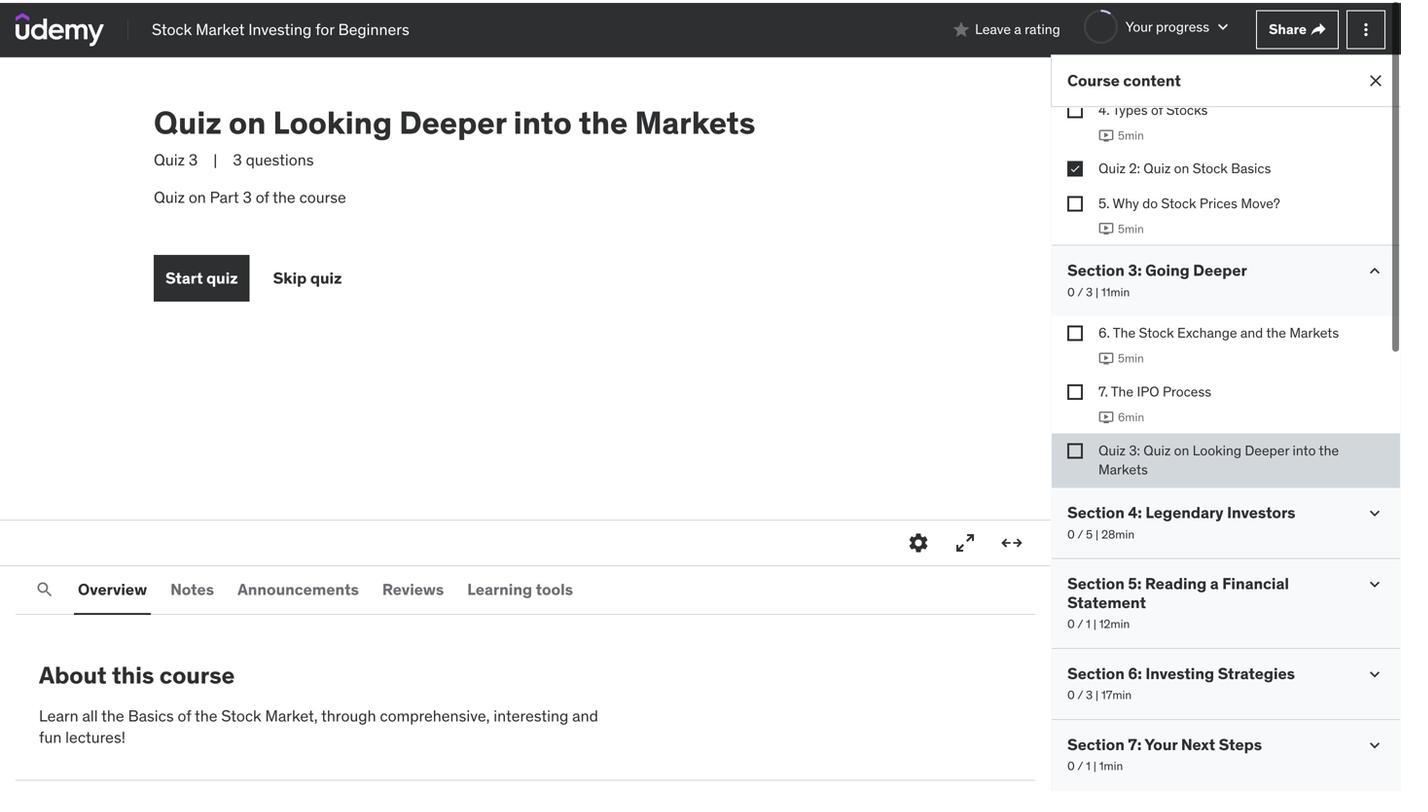 Task type: locate. For each thing, give the bounding box(es) containing it.
1 vertical spatial your
[[1145, 735, 1178, 755]]

5min for the
[[1118, 351, 1144, 366]]

this
[[112, 658, 154, 687]]

course
[[299, 184, 346, 204], [159, 658, 235, 687]]

your inside section 7: your next steps 0 / 1 | 1min
[[1145, 735, 1178, 755]]

3 section from the top
[[1068, 574, 1125, 594]]

1 section from the top
[[1068, 260, 1125, 280]]

1 xsmall image from the top
[[1068, 196, 1083, 211]]

0 vertical spatial xsmall image
[[1068, 196, 1083, 211]]

0 vertical spatial investing
[[248, 16, 312, 36]]

2 vertical spatial markets
[[1099, 461, 1148, 478]]

1 0 from the top
[[1068, 285, 1075, 300]]

and right interesting
[[572, 703, 598, 723]]

xsmall image
[[1068, 196, 1083, 211], [1068, 326, 1083, 341]]

4 0 from the top
[[1068, 688, 1075, 703]]

legendary
[[1146, 503, 1224, 523]]

small image for section 3: going deeper
[[1366, 261, 1385, 281]]

0 for section 3: going deeper
[[1068, 285, 1075, 300]]

3 inside section 6: investing strategies 0 / 3 | 17min
[[1086, 688, 1093, 703]]

1 vertical spatial 3:
[[1129, 442, 1141, 459]]

prices
[[1200, 194, 1238, 212]]

/ inside section 3: going deeper 0 / 3 | 11min
[[1078, 285, 1083, 300]]

0 left 1min
[[1068, 759, 1075, 774]]

quiz down "play the ipo process" image in the right of the page
[[1099, 442, 1126, 459]]

1 vertical spatial course
[[159, 658, 235, 687]]

2 horizontal spatial of
[[1151, 101, 1163, 119]]

0 horizontal spatial markets
[[635, 100, 756, 139]]

1 vertical spatial basics
[[128, 703, 174, 723]]

1 5min from the top
[[1118, 128, 1144, 143]]

0 horizontal spatial investing
[[248, 16, 312, 36]]

0 vertical spatial a
[[1015, 18, 1022, 35]]

deeper for going
[[1193, 260, 1248, 280]]

1 vertical spatial into
[[1293, 442, 1316, 459]]

| up part
[[213, 147, 217, 167]]

section up 11min
[[1068, 260, 1125, 280]]

4 / from the top
[[1078, 688, 1083, 703]]

/ down statement
[[1078, 617, 1083, 632]]

course down questions
[[299, 184, 346, 204]]

xsmall image left 6.
[[1068, 326, 1083, 341]]

tools
[[536, 577, 573, 597]]

stock right do
[[1162, 194, 1197, 212]]

start quiz button
[[154, 252, 250, 299]]

leave
[[975, 18, 1011, 35]]

of
[[1151, 101, 1163, 119], [256, 184, 269, 204], [178, 703, 191, 723]]

small image
[[1366, 665, 1385, 684]]

section inside section 6: investing strategies 0 / 3 | 17min
[[1068, 664, 1125, 684]]

/ inside section 6: investing strategies 0 / 3 | 17min
[[1078, 688, 1083, 703]]

| inside section 7: your next steps 0 / 1 | 1min
[[1094, 759, 1097, 774]]

xsmall image for 6. the stock exchange and the markets
[[1068, 326, 1083, 341]]

2 section from the top
[[1068, 503, 1125, 523]]

section 3: going deeper button
[[1068, 260, 1248, 280]]

0 left 11min
[[1068, 285, 1075, 300]]

1 inside 'section 5: reading a financial statement 0 / 1 | 12min'
[[1086, 617, 1091, 632]]

share button
[[1257, 7, 1339, 46]]

course content
[[1068, 70, 1181, 90]]

on down the 'process'
[[1174, 442, 1190, 459]]

| left 12min
[[1094, 617, 1097, 632]]

0 left 17min
[[1068, 688, 1075, 703]]

0 vertical spatial 1
[[1086, 617, 1091, 632]]

0 horizontal spatial quiz
[[206, 265, 238, 285]]

xsmall image inside share button
[[1311, 19, 1327, 35]]

xsmall image
[[1311, 19, 1327, 35], [1068, 102, 1083, 118], [1068, 161, 1083, 177], [1068, 384, 1083, 400], [1068, 443, 1083, 459]]

section inside 'section 5: reading a financial statement 0 / 1 | 12min'
[[1068, 574, 1125, 594]]

quiz down quiz 3
[[154, 184, 185, 204]]

of right part
[[256, 184, 269, 204]]

section up 1min
[[1068, 735, 1125, 755]]

section 7: your next steps 0 / 1 | 1min
[[1068, 735, 1262, 774]]

course
[[1068, 70, 1120, 90]]

1 vertical spatial xsmall image
[[1068, 326, 1083, 341]]

stock up the prices
[[1193, 160, 1228, 177]]

5.
[[1099, 194, 1110, 212]]

investing inside section 6: investing strategies 0 / 3 | 17min
[[1146, 664, 1215, 684]]

quiz 3
[[154, 147, 198, 167]]

2 xsmall image from the top
[[1068, 326, 1083, 341]]

section for section 7: your next steps
[[1068, 735, 1125, 755]]

0 vertical spatial and
[[1241, 324, 1264, 342]]

5. why do stock prices move?
[[1099, 194, 1281, 212]]

questions
[[246, 147, 314, 167]]

1 1 from the top
[[1086, 617, 1091, 632]]

2 quiz from the left
[[310, 265, 342, 285]]

3:
[[1128, 260, 1142, 280], [1129, 442, 1141, 459]]

overview
[[78, 577, 147, 597]]

1 vertical spatial 1
[[1086, 759, 1091, 774]]

4 section from the top
[[1068, 664, 1125, 684]]

5 / from the top
[[1078, 759, 1083, 774]]

0
[[1068, 285, 1075, 300], [1068, 527, 1075, 542], [1068, 617, 1075, 632], [1068, 688, 1075, 703], [1068, 759, 1075, 774]]

/ for section 6: investing strategies
[[1078, 688, 1083, 703]]

your left progress
[[1126, 15, 1153, 32]]

notes button
[[167, 564, 218, 610]]

next
[[1181, 735, 1216, 755]]

3: up 11min
[[1128, 260, 1142, 280]]

markets for 6. the stock exchange and the markets
[[1290, 324, 1339, 342]]

2:
[[1129, 160, 1141, 177]]

4.
[[1099, 101, 1110, 119]]

basics inside sidebar element
[[1231, 160, 1272, 177]]

and right exchange
[[1241, 324, 1264, 342]]

2 vertical spatial deeper
[[1245, 442, 1290, 459]]

basics down about this course
[[128, 703, 174, 723]]

close course content sidebar image
[[1366, 71, 1386, 91]]

1 vertical spatial markets
[[1290, 324, 1339, 342]]

section up '5'
[[1068, 503, 1125, 523]]

your inside dropdown button
[[1126, 15, 1153, 32]]

search image
[[35, 577, 55, 597]]

do
[[1143, 194, 1158, 212]]

1 horizontal spatial a
[[1211, 574, 1219, 594]]

of right types
[[1151, 101, 1163, 119]]

1 vertical spatial the
[[1111, 383, 1134, 401]]

1 horizontal spatial markets
[[1099, 461, 1148, 478]]

markets
[[635, 100, 756, 139], [1290, 324, 1339, 342], [1099, 461, 1148, 478]]

2 / from the top
[[1078, 527, 1083, 542]]

content
[[1124, 70, 1181, 90]]

looking up questions
[[273, 100, 392, 139]]

investors
[[1227, 503, 1296, 523]]

interesting
[[494, 703, 569, 723]]

1 vertical spatial looking
[[1193, 442, 1242, 459]]

0 left '5'
[[1068, 527, 1075, 542]]

comprehensive,
[[380, 703, 490, 723]]

1
[[1086, 617, 1091, 632], [1086, 759, 1091, 774]]

course right this
[[159, 658, 235, 687]]

stock left "market,"
[[221, 703, 262, 723]]

section inside section 7: your next steps 0 / 1 | 1min
[[1068, 735, 1125, 755]]

quiz up quiz 3
[[154, 100, 222, 139]]

5min for why
[[1118, 221, 1144, 236]]

a
[[1015, 18, 1022, 35], [1211, 574, 1219, 594]]

quiz up quiz on part 3 of the course
[[154, 147, 185, 167]]

investing left for
[[248, 16, 312, 36]]

2 0 from the top
[[1068, 527, 1075, 542]]

0 horizontal spatial a
[[1015, 18, 1022, 35]]

1 left 1min
[[1086, 759, 1091, 774]]

| left 17min
[[1096, 688, 1099, 703]]

1 horizontal spatial of
[[256, 184, 269, 204]]

3 5min from the top
[[1118, 351, 1144, 366]]

1 / from the top
[[1078, 285, 1083, 300]]

0 inside "section 4: legendary investors 0 / 5 | 28min"
[[1068, 527, 1075, 542]]

0 horizontal spatial and
[[572, 703, 598, 723]]

5 section from the top
[[1068, 735, 1125, 755]]

investing
[[248, 16, 312, 36], [1146, 664, 1215, 684]]

5min right play the stock exchange and the markets "image"
[[1118, 351, 1144, 366]]

0 horizontal spatial basics
[[128, 703, 174, 723]]

beginners
[[338, 16, 410, 36]]

3: for quiz
[[1129, 442, 1141, 459]]

section 6: investing strategies button
[[1068, 664, 1295, 684]]

| left 11min
[[1096, 285, 1099, 300]]

0 vertical spatial the
[[1113, 324, 1136, 342]]

of for course
[[256, 184, 269, 204]]

on left part
[[189, 184, 206, 204]]

/ for section 4: legendary investors
[[1078, 527, 1083, 542]]

| inside section 3: going deeper 0 / 3 | 11min
[[1096, 285, 1099, 300]]

looking
[[273, 100, 392, 139], [1193, 442, 1242, 459]]

of inside learn all the basics of the stock market, through comprehensive, interesting and fun lectures!
[[178, 703, 191, 723]]

into
[[514, 100, 572, 139], [1293, 442, 1316, 459]]

a right the 'reading'
[[1211, 574, 1219, 594]]

1 horizontal spatial course
[[299, 184, 346, 204]]

0 vertical spatial basics
[[1231, 160, 1272, 177]]

0 inside section 3: going deeper 0 / 3 | 11min
[[1068, 285, 1075, 300]]

0 inside section 7: your next steps 0 / 1 | 1min
[[1068, 759, 1075, 774]]

2 5min from the top
[[1118, 221, 1144, 236]]

sidebar element
[[1051, 0, 1402, 791]]

stock left market
[[152, 16, 192, 36]]

section
[[1068, 260, 1125, 280], [1068, 503, 1125, 523], [1068, 574, 1125, 594], [1068, 664, 1125, 684], [1068, 735, 1125, 755]]

play why do stock prices move? image
[[1099, 221, 1114, 237]]

12min
[[1100, 617, 1130, 632]]

quiz inside button
[[206, 265, 238, 285]]

0 for section 4: legendary investors
[[1068, 527, 1075, 542]]

and inside sidebar element
[[1241, 324, 1264, 342]]

looking down the 'process'
[[1193, 442, 1242, 459]]

0 horizontal spatial into
[[514, 100, 572, 139]]

section up 17min
[[1068, 664, 1125, 684]]

statement
[[1068, 593, 1146, 612]]

/ left 1min
[[1078, 759, 1083, 774]]

/ left 17min
[[1078, 688, 1083, 703]]

your right '7:'
[[1145, 735, 1178, 755]]

quiz
[[206, 265, 238, 285], [310, 265, 342, 285]]

1 horizontal spatial investing
[[1146, 664, 1215, 684]]

on
[[229, 100, 266, 139], [1174, 160, 1190, 177], [189, 184, 206, 204], [1174, 442, 1190, 459]]

3 / from the top
[[1078, 617, 1083, 632]]

rating
[[1025, 18, 1061, 35]]

5min for types
[[1118, 128, 1144, 143]]

/
[[1078, 285, 1083, 300], [1078, 527, 1083, 542], [1078, 617, 1083, 632], [1078, 688, 1083, 703], [1078, 759, 1083, 774]]

0 vertical spatial 5min
[[1118, 128, 1144, 143]]

quiz for start quiz
[[206, 265, 238, 285]]

1 horizontal spatial into
[[1293, 442, 1316, 459]]

quiz on part 3 of the course
[[154, 184, 346, 204]]

2 vertical spatial of
[[178, 703, 191, 723]]

1 vertical spatial deeper
[[1193, 260, 1248, 280]]

about
[[39, 658, 107, 687]]

the for quiz on part 3 of the course
[[273, 184, 296, 204]]

0 vertical spatial of
[[1151, 101, 1163, 119]]

3: inside quiz 3: quiz on looking deeper into the markets
[[1129, 442, 1141, 459]]

of down about this course
[[178, 703, 191, 723]]

deeper inside section 3: going deeper 0 / 3 | 11min
[[1193, 260, 1248, 280]]

learning
[[467, 577, 532, 597]]

and inside learn all the basics of the stock market, through comprehensive, interesting and fun lectures!
[[572, 703, 598, 723]]

small image for section 4: legendary investors
[[1366, 504, 1385, 523]]

through
[[321, 703, 376, 723]]

1 vertical spatial of
[[256, 184, 269, 204]]

section inside section 3: going deeper 0 / 3 | 11min
[[1068, 260, 1125, 280]]

0 horizontal spatial of
[[178, 703, 191, 723]]

the right 7. on the right of the page
[[1111, 383, 1134, 401]]

announcements
[[238, 577, 359, 597]]

1 vertical spatial investing
[[1146, 664, 1215, 684]]

stocks
[[1167, 101, 1208, 119]]

small image for section 7: your next steps
[[1366, 736, 1385, 755]]

0 horizontal spatial looking
[[273, 100, 392, 139]]

/ inside "section 4: legendary investors 0 / 5 | 28min"
[[1078, 527, 1083, 542]]

0 vertical spatial markets
[[635, 100, 756, 139]]

5min right 'play types of stocks' image
[[1118, 128, 1144, 143]]

/ left '5'
[[1078, 527, 1083, 542]]

6:
[[1128, 664, 1142, 684]]

your
[[1126, 15, 1153, 32], [1145, 735, 1178, 755]]

1 horizontal spatial looking
[[1193, 442, 1242, 459]]

1 horizontal spatial basics
[[1231, 160, 1272, 177]]

section 5: reading a financial statement 0 / 1 | 12min
[[1068, 574, 1290, 632]]

1 horizontal spatial and
[[1241, 324, 1264, 342]]

quiz right start
[[206, 265, 238, 285]]

deeper inside quiz 3: quiz on looking deeper into the markets
[[1245, 442, 1290, 459]]

investing right 6:
[[1146, 664, 1215, 684]]

/ for section 3: going deeper
[[1078, 285, 1083, 300]]

5:
[[1128, 574, 1142, 594]]

1min
[[1100, 759, 1123, 774]]

markets for quiz on looking deeper into the markets
[[635, 100, 756, 139]]

section for section 6: investing strategies
[[1068, 664, 1125, 684]]

| left 1min
[[1094, 759, 1097, 774]]

| right '5'
[[1096, 527, 1099, 542]]

2 vertical spatial 5min
[[1118, 351, 1144, 366]]

1 quiz from the left
[[206, 265, 238, 285]]

1 left 12min
[[1086, 617, 1091, 632]]

/ left 11min
[[1078, 285, 1083, 300]]

xsmall image left 5.
[[1068, 196, 1083, 211]]

the
[[1113, 324, 1136, 342], [1111, 383, 1134, 401]]

1 vertical spatial and
[[572, 703, 598, 723]]

quiz for quiz on looking deeper into the markets
[[154, 100, 222, 139]]

section inside "section 4: legendary investors 0 / 5 | 28min"
[[1068, 503, 1125, 523]]

basics up the move?
[[1231, 160, 1272, 177]]

3 0 from the top
[[1068, 617, 1075, 632]]

0 inside section 6: investing strategies 0 / 3 | 17min
[[1068, 688, 1075, 703]]

stock
[[152, 16, 192, 36], [1193, 160, 1228, 177], [1162, 194, 1197, 212], [1139, 324, 1174, 342], [221, 703, 262, 723]]

basics
[[1231, 160, 1272, 177], [128, 703, 174, 723]]

the for 6. the stock exchange and the markets
[[1267, 324, 1287, 342]]

section left 5:
[[1068, 574, 1125, 594]]

0 vertical spatial 3:
[[1128, 260, 1142, 280]]

start quiz
[[165, 265, 238, 285]]

3: down the 6min
[[1129, 442, 1141, 459]]

notes
[[170, 577, 214, 597]]

0 down statement
[[1068, 617, 1075, 632]]

0 vertical spatial your
[[1126, 15, 1153, 32]]

1 vertical spatial 5min
[[1118, 221, 1144, 236]]

| inside 'section 5: reading a financial statement 0 / 1 | 12min'
[[1094, 617, 1097, 632]]

0 vertical spatial looking
[[273, 100, 392, 139]]

quiz right skip
[[310, 265, 342, 285]]

2 horizontal spatial markets
[[1290, 324, 1339, 342]]

0 vertical spatial course
[[299, 184, 346, 204]]

the right 6.
[[1113, 324, 1136, 342]]

a left the rating
[[1015, 18, 1022, 35]]

deeper
[[399, 100, 507, 139], [1193, 260, 1248, 280], [1245, 442, 1290, 459]]

0 horizontal spatial course
[[159, 658, 235, 687]]

2 1 from the top
[[1086, 759, 1091, 774]]

5min right play why do stock prices move? image
[[1118, 221, 1144, 236]]

quiz left 2:
[[1099, 160, 1126, 177]]

small image
[[1214, 14, 1233, 34], [952, 17, 971, 36], [1366, 261, 1385, 281], [1366, 504, 1385, 523], [1366, 575, 1385, 594], [1366, 736, 1385, 755]]

looking inside quiz 3: quiz on looking deeper into the markets
[[1193, 442, 1242, 459]]

xsmall image for 5. why do stock prices move?
[[1068, 196, 1083, 211]]

28min
[[1102, 527, 1135, 542]]

3: inside section 3: going deeper 0 / 3 | 11min
[[1128, 260, 1142, 280]]

quiz right 2:
[[1144, 160, 1171, 177]]

5 0 from the top
[[1068, 759, 1075, 774]]

0 vertical spatial deeper
[[399, 100, 507, 139]]

start
[[165, 265, 203, 285]]

1 horizontal spatial quiz
[[310, 265, 342, 285]]

1 vertical spatial a
[[1211, 574, 1219, 594]]

quiz for quiz 2: quiz on stock basics
[[1099, 160, 1126, 177]]

section for section 5: reading a financial statement
[[1068, 574, 1125, 594]]



Task type: vqa. For each thing, say whether or not it's contained in the screenshot.


Task type: describe. For each thing, give the bounding box(es) containing it.
fullscreen image
[[954, 528, 977, 552]]

on inside quiz 3: quiz on looking deeper into the markets
[[1174, 442, 1190, 459]]

quiz for quiz 3: quiz on looking deeper into the markets
[[1099, 442, 1126, 459]]

why
[[1113, 194, 1139, 212]]

reviews button
[[379, 564, 448, 610]]

quiz for quiz on part 3 of the course
[[154, 184, 185, 204]]

small image for section 5: reading a financial statement
[[1366, 575, 1385, 594]]

of inside sidebar element
[[1151, 101, 1163, 119]]

| inside section 6: investing strategies 0 / 3 | 17min
[[1096, 688, 1099, 703]]

section 7: your next steps button
[[1068, 735, 1262, 755]]

market,
[[265, 703, 318, 723]]

quiz 3: quiz on looking deeper into the markets
[[1099, 442, 1339, 478]]

/ inside section 7: your next steps 0 / 1 | 1min
[[1078, 759, 1083, 774]]

for
[[315, 16, 335, 36]]

udemy image
[[16, 10, 104, 43]]

fun
[[39, 725, 62, 745]]

reviews
[[382, 577, 444, 597]]

the for 7.
[[1111, 383, 1134, 401]]

section for section 4: legendary investors
[[1068, 503, 1125, 523]]

skip
[[273, 265, 307, 285]]

settings image
[[907, 528, 930, 552]]

quiz down the 6min
[[1144, 442, 1171, 459]]

lectures!
[[65, 725, 126, 745]]

actions image
[[1357, 17, 1376, 36]]

quiz for quiz 3
[[154, 147, 185, 167]]

a inside 'section 5: reading a financial statement 0 / 1 | 12min'
[[1211, 574, 1219, 594]]

share
[[1269, 18, 1307, 35]]

all
[[82, 703, 98, 723]]

overview button
[[74, 564, 151, 610]]

types
[[1113, 101, 1148, 119]]

on up 5. why do stock prices move?
[[1174, 160, 1190, 177]]

3 inside section 3: going deeper 0 / 3 | 11min
[[1086, 285, 1093, 300]]

| inside "section 4: legendary investors 0 / 5 | 28min"
[[1096, 527, 1099, 542]]

progress
[[1156, 15, 1210, 32]]

4. types of stocks
[[1099, 101, 1208, 119]]

the for 6.
[[1113, 324, 1136, 342]]

section 6: investing strategies 0 / 3 | 17min
[[1068, 664, 1295, 703]]

/ inside 'section 5: reading a financial statement 0 / 1 | 12min'
[[1078, 617, 1083, 632]]

learning tools
[[467, 577, 573, 597]]

play the stock exchange and the markets image
[[1099, 351, 1114, 367]]

section 4: legendary investors button
[[1068, 503, 1296, 523]]

play the ipo process image
[[1099, 410, 1114, 425]]

deeper for looking
[[399, 100, 507, 139]]

11min
[[1102, 285, 1130, 300]]

announcements button
[[234, 564, 363, 610]]

7:
[[1128, 735, 1142, 755]]

3 questions
[[233, 147, 314, 167]]

move?
[[1241, 194, 1281, 212]]

stock inside learn all the basics of the stock market, through comprehensive, interesting and fun lectures!
[[221, 703, 262, 723]]

exchange
[[1178, 324, 1238, 342]]

quiz for skip quiz
[[310, 265, 342, 285]]

the for learn all the basics of the stock market, through comprehensive, interesting and fun lectures!
[[195, 703, 218, 723]]

0 vertical spatial into
[[514, 100, 572, 139]]

section 5: reading a financial statement button
[[1068, 574, 1350, 612]]

stock left exchange
[[1139, 324, 1174, 342]]

6.
[[1099, 324, 1110, 342]]

learn
[[39, 703, 78, 723]]

7.
[[1099, 383, 1108, 401]]

quiz on looking deeper into the markets
[[154, 100, 756, 139]]

leave a rating
[[975, 18, 1061, 35]]

going
[[1146, 260, 1190, 280]]

small image inside leave a rating button
[[952, 17, 971, 36]]

a inside button
[[1015, 18, 1022, 35]]

learning tools button
[[464, 564, 577, 610]]

section for section 3: going deeper
[[1068, 260, 1125, 280]]

play types of stocks image
[[1099, 128, 1114, 143]]

on up 3 questions
[[229, 100, 266, 139]]

small image inside your progress dropdown button
[[1214, 14, 1233, 34]]

reading
[[1145, 574, 1207, 594]]

process
[[1163, 383, 1212, 401]]

4:
[[1128, 503, 1142, 523]]

steps
[[1219, 735, 1262, 755]]

1 inside section 7: your next steps 0 / 1 | 1min
[[1086, 759, 1091, 774]]

6min
[[1118, 410, 1145, 425]]

basics inside learn all the basics of the stock market, through comprehensive, interesting and fun lectures!
[[128, 703, 174, 723]]

quiz 2: quiz on stock basics
[[1099, 160, 1272, 177]]

part
[[210, 184, 239, 204]]

the for quiz on looking deeper into the markets
[[579, 100, 628, 139]]

learn all the basics of the stock market, through comprehensive, interesting and fun lectures!
[[39, 703, 598, 745]]

0 inside 'section 5: reading a financial statement 0 / 1 | 12min'
[[1068, 617, 1075, 632]]

skip quiz link
[[273, 252, 342, 299]]

7. the ipo process
[[1099, 383, 1212, 401]]

skip quiz
[[273, 265, 342, 285]]

into inside quiz 3: quiz on looking deeper into the markets
[[1293, 442, 1316, 459]]

the inside quiz 3: quiz on looking deeper into the markets
[[1319, 442, 1339, 459]]

your progress button
[[1084, 7, 1233, 41]]

stock market investing for beginners link
[[152, 16, 410, 38]]

investing for for
[[248, 16, 312, 36]]

17min
[[1102, 688, 1132, 703]]

3: for section
[[1128, 260, 1142, 280]]

stock inside stock market investing for beginners link
[[152, 16, 192, 36]]

strategies
[[1218, 664, 1295, 684]]

0 for section 6: investing strategies
[[1068, 688, 1075, 703]]

market
[[196, 16, 245, 36]]

markets inside quiz 3: quiz on looking deeper into the markets
[[1099, 461, 1148, 478]]

section 4: legendary investors 0 / 5 | 28min
[[1068, 503, 1296, 542]]

ipo
[[1137, 383, 1160, 401]]

of for stock
[[178, 703, 191, 723]]

section 3: going deeper 0 / 3 | 11min
[[1068, 260, 1248, 300]]

financial
[[1223, 574, 1290, 594]]

about this course
[[39, 658, 235, 687]]

your progress
[[1126, 15, 1210, 32]]

6. the stock exchange and the markets
[[1099, 324, 1339, 342]]

leave a rating button
[[952, 3, 1061, 50]]

stock market investing for beginners
[[152, 16, 410, 36]]

investing for strategies
[[1146, 664, 1215, 684]]

expanded view image
[[1001, 528, 1024, 552]]



